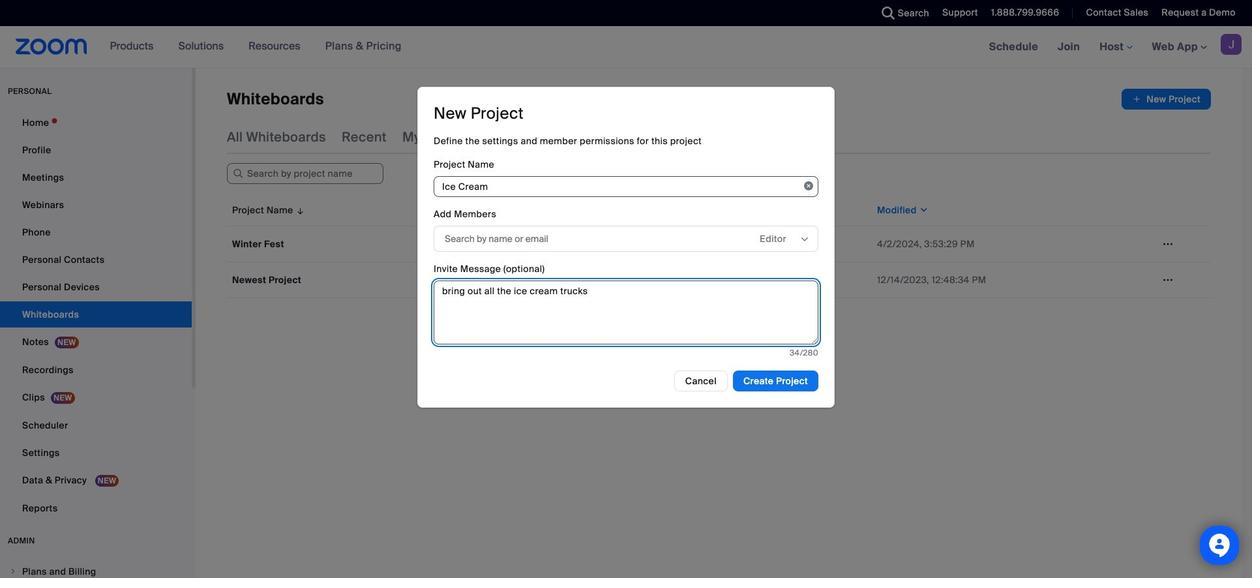 Task type: locate. For each thing, give the bounding box(es) containing it.
2 edit project image from the top
[[1158, 274, 1179, 286]]

add image
[[1133, 93, 1142, 106]]

application
[[227, 194, 1221, 308]]

1 vertical spatial edit project image
[[1158, 274, 1179, 286]]

personal menu menu
[[0, 110, 192, 523]]

Search text field
[[227, 163, 384, 184]]

show options image
[[800, 234, 810, 245]]

dialog
[[418, 87, 835, 408]]

heading
[[434, 103, 524, 123]]

banner
[[0, 26, 1253, 69]]

meetings navigation
[[980, 26, 1253, 69]]

edit project image
[[1158, 238, 1179, 250], [1158, 274, 1179, 286]]

0 vertical spatial edit project image
[[1158, 238, 1179, 250]]



Task type: describe. For each thing, give the bounding box(es) containing it.
Invite Message (optional) text field
[[434, 280, 819, 344]]

Search by name or email,Search by name or email text field
[[445, 229, 733, 249]]

product information navigation
[[100, 26, 412, 68]]

1 edit project image from the top
[[1158, 238, 1179, 250]]

e.g. Happy Crew text field
[[434, 176, 819, 197]]

arrow down image
[[293, 202, 305, 218]]

tabs of all whiteboard page tab list
[[227, 120, 797, 154]]



Task type: vqa. For each thing, say whether or not it's contained in the screenshot.
application
yes



